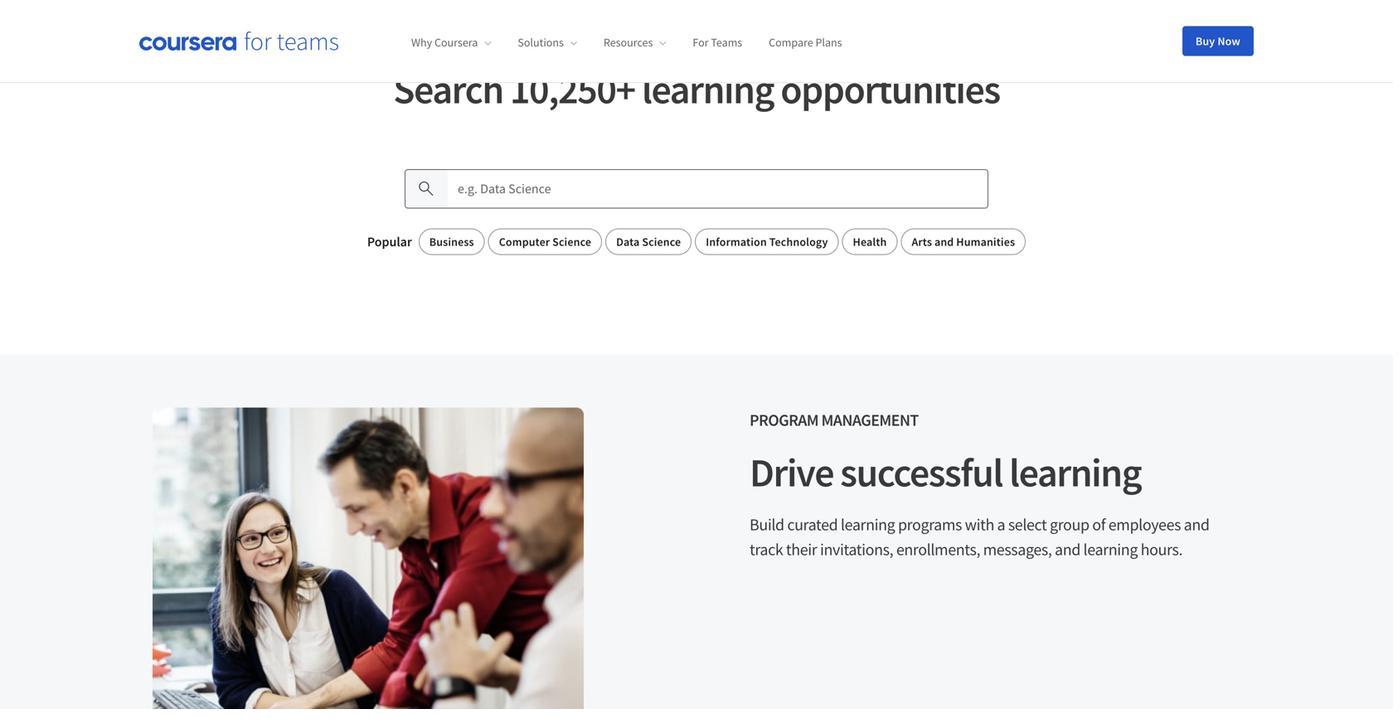 Task type: vqa. For each thing, say whether or not it's contained in the screenshot.
second the 'Course' from the top
no



Task type: describe. For each thing, give the bounding box(es) containing it.
2 vertical spatial and
[[1055, 539, 1081, 560]]

health
[[853, 234, 887, 249]]

drive
[[750, 447, 834, 497]]

science for data science
[[642, 234, 681, 249]]

track
[[750, 539, 783, 560]]

arts
[[912, 234, 932, 249]]

their
[[786, 539, 817, 560]]

teams
[[711, 35, 742, 50]]

learning for 10,250+
[[642, 64, 774, 114]]

buy now
[[1196, 34, 1241, 49]]

for teams
[[693, 35, 742, 50]]

popular option group
[[419, 228, 1026, 255]]

for teams link
[[693, 35, 742, 50]]

successful
[[840, 447, 1003, 497]]

solutions
[[518, 35, 564, 50]]

Computer Science button
[[488, 228, 602, 255]]

curated
[[787, 514, 838, 535]]

resources
[[604, 35, 653, 50]]

invitations,
[[820, 539, 893, 560]]

program management
[[750, 410, 919, 430]]

2 horizontal spatial and
[[1184, 514, 1210, 535]]

opportunities
[[781, 64, 1000, 114]]

popular
[[367, 233, 412, 250]]

Information Technology button
[[695, 228, 839, 255]]

now
[[1218, 34, 1241, 49]]

data science
[[616, 234, 681, 249]]

employees
[[1109, 514, 1181, 535]]

10,250+
[[510, 64, 635, 114]]

technology
[[769, 234, 828, 249]]

information technology
[[706, 234, 828, 249]]

solutions link
[[518, 35, 577, 50]]

coursera
[[435, 35, 478, 50]]

messages,
[[983, 539, 1052, 560]]

computer science
[[499, 234, 591, 249]]

and inside arts and humanities 'button'
[[935, 234, 954, 249]]

data
[[616, 234, 640, 249]]

build curated learning programs with a select group of employees and track their invitations, enrollments, messages, and learning hours.
[[750, 514, 1210, 560]]



Task type: locate. For each thing, give the bounding box(es) containing it.
management
[[821, 410, 919, 430]]

learning for curated
[[841, 514, 895, 535]]

science
[[552, 234, 591, 249], [642, 234, 681, 249]]

why coursera
[[411, 35, 478, 50]]

humanities
[[956, 234, 1015, 249]]

group
[[1050, 514, 1089, 535]]

computer
[[499, 234, 550, 249]]

and right arts
[[935, 234, 954, 249]]

why
[[411, 35, 432, 50]]

and
[[935, 234, 954, 249], [1184, 514, 1210, 535], [1055, 539, 1081, 560]]

programs
[[898, 514, 962, 535]]

why integrations image
[[153, 408, 584, 709]]

1 horizontal spatial science
[[642, 234, 681, 249]]

science for computer science
[[552, 234, 591, 249]]

of
[[1092, 514, 1106, 535]]

Search query text field
[[448, 169, 989, 209]]

select
[[1008, 514, 1047, 535]]

learning up invitations,
[[841, 514, 895, 535]]

and down 'group'
[[1055, 539, 1081, 560]]

0 vertical spatial and
[[935, 234, 954, 249]]

for
[[693, 35, 709, 50]]

compare
[[769, 35, 813, 50]]

drive successful learning
[[750, 447, 1141, 497]]

learning up 'group'
[[1009, 447, 1141, 497]]

0 horizontal spatial and
[[935, 234, 954, 249]]

learning
[[642, 64, 774, 114], [1009, 447, 1141, 497], [841, 514, 895, 535], [1084, 539, 1138, 560]]

with
[[965, 514, 994, 535]]

1 horizontal spatial and
[[1055, 539, 1081, 560]]

buy
[[1196, 34, 1215, 49]]

build
[[750, 514, 784, 535]]

Health button
[[842, 228, 898, 255]]

1 vertical spatial and
[[1184, 514, 1210, 535]]

enrollments,
[[896, 539, 980, 560]]

business
[[429, 234, 474, 249]]

a
[[997, 514, 1005, 535]]

hours.
[[1141, 539, 1183, 560]]

learning down for
[[642, 64, 774, 114]]

buy now button
[[1183, 26, 1254, 56]]

compare plans
[[769, 35, 842, 50]]

Data Science button
[[605, 228, 692, 255]]

learning down of on the bottom right of page
[[1084, 539, 1138, 560]]

search 10,250+ learning opportunities
[[393, 64, 1000, 114]]

plans
[[816, 35, 842, 50]]

why coursera link
[[411, 35, 491, 50]]

and right employees
[[1184, 514, 1210, 535]]

1 science from the left
[[552, 234, 591, 249]]

program
[[750, 410, 819, 430]]

resources link
[[604, 35, 666, 50]]

science right data
[[642, 234, 681, 249]]

Arts and Humanities button
[[901, 228, 1026, 255]]

Business button
[[419, 228, 485, 255]]

learning for successful
[[1009, 447, 1141, 497]]

2 science from the left
[[642, 234, 681, 249]]

compare plans link
[[769, 35, 842, 50]]

arts and humanities
[[912, 234, 1015, 249]]

0 horizontal spatial science
[[552, 234, 591, 249]]

information
[[706, 234, 767, 249]]

coursera for teams image
[[139, 32, 338, 51]]

search
[[393, 64, 503, 114]]

science right computer
[[552, 234, 591, 249]]



